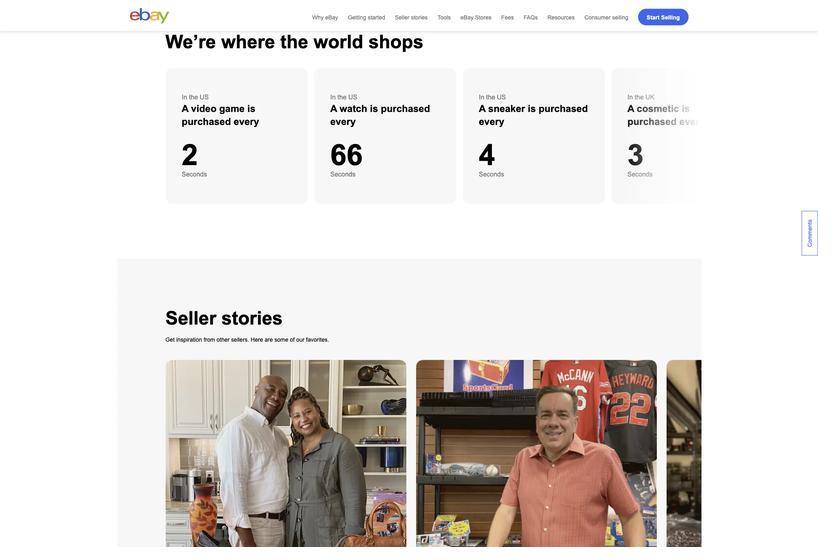 Task type: locate. For each thing, give the bounding box(es) containing it.
every inside in the us a video game is purchased every
[[234, 116, 259, 127]]

tools link
[[438, 13, 451, 21]]

cosmetic
[[637, 103, 679, 114]]

selling
[[661, 14, 680, 20]]

is right game
[[247, 103, 256, 114]]

in
[[182, 94, 187, 101], [330, 94, 336, 101], [479, 94, 484, 101], [627, 94, 633, 101]]

seller stories
[[395, 14, 428, 20], [165, 308, 283, 329]]

a inside the in the us a watch is purchased every
[[330, 103, 337, 114]]

is right watch
[[370, 103, 378, 114]]

the inside in the us a video game is purchased every
[[189, 94, 198, 101]]

the inside the in the us a watch is purchased every
[[337, 94, 347, 101]]

inspiration
[[176, 337, 202, 343]]

3 us from the left
[[497, 94, 506, 101]]

3
[[627, 139, 644, 171]]

4 a from the left
[[627, 103, 634, 114]]

fees link
[[501, 13, 514, 21]]

is inside in the us a sneaker is purchased every
[[528, 103, 536, 114]]

is right the sneaker
[[528, 103, 536, 114]]

every inside the in the us a watch is purchased every
[[330, 116, 356, 127]]

is inside in the us a video game is purchased every
[[247, 103, 256, 114]]

1 vertical spatial stories
[[221, 308, 283, 329]]

the
[[280, 31, 308, 52], [189, 94, 198, 101], [337, 94, 347, 101], [486, 94, 495, 101], [635, 94, 644, 101]]

tools
[[438, 14, 451, 20]]

seller up inspiration
[[165, 308, 216, 329]]

a
[[182, 103, 188, 114], [330, 103, 337, 114], [479, 103, 486, 114], [627, 103, 634, 114]]

us
[[200, 94, 209, 101], [348, 94, 357, 101], [497, 94, 506, 101]]

is
[[247, 103, 256, 114], [370, 103, 378, 114], [528, 103, 536, 114], [682, 103, 690, 114]]

why
[[312, 14, 324, 20]]

1 every from the left
[[234, 116, 259, 127]]

seconds for 2
[[182, 171, 207, 178]]

we're where the world shops
[[165, 31, 423, 52]]

1 vertical spatial seller
[[165, 308, 216, 329]]

seller stories up other
[[165, 308, 283, 329]]

comments link
[[802, 211, 818, 256]]

2 us from the left
[[348, 94, 357, 101]]

0 vertical spatial seller stories
[[395, 14, 428, 20]]

we're
[[165, 31, 216, 52]]

sellers.
[[231, 337, 249, 343]]

purchased inside in the us a video game is purchased every
[[182, 116, 231, 127]]

in the us a sneaker is purchased every
[[479, 94, 588, 127]]

1 us from the left
[[200, 94, 209, 101]]

in for 66
[[330, 94, 336, 101]]

seller stories up shops
[[395, 14, 428, 20]]

consumer selling link
[[584, 13, 628, 21]]

1 horizontal spatial ebay
[[461, 14, 473, 20]]

0 horizontal spatial seller stories
[[165, 308, 283, 329]]

seller up shops
[[395, 14, 409, 20]]

the for 66
[[337, 94, 347, 101]]

in the us a video game is purchased every
[[182, 94, 259, 127]]

here
[[251, 337, 263, 343]]

in inside in the uk a cosmetic is purchased every
[[627, 94, 633, 101]]

the for 3
[[635, 94, 644, 101]]

the for 2
[[189, 94, 198, 101]]

resources
[[548, 14, 575, 20]]

game
[[219, 103, 245, 114]]

ebay
[[325, 14, 338, 20], [461, 14, 473, 20]]

purchased inside in the us a sneaker is purchased every
[[539, 103, 588, 114]]

every for 66
[[330, 116, 356, 127]]

4 in from the left
[[627, 94, 633, 101]]

is inside the in the us a watch is purchased every
[[370, 103, 378, 114]]

2 seconds from the left
[[330, 171, 356, 178]]

every for 3
[[679, 116, 705, 127]]

4 is from the left
[[682, 103, 690, 114]]

in for 4
[[479, 94, 484, 101]]

selling
[[612, 14, 628, 20]]

3 seconds from the left
[[479, 171, 504, 178]]

every for 4
[[479, 116, 504, 127]]

purchased
[[381, 103, 430, 114], [539, 103, 588, 114], [182, 116, 231, 127], [627, 116, 677, 127]]

stories left tools link
[[411, 14, 428, 20]]

in for 2
[[182, 94, 187, 101]]

a left watch
[[330, 103, 337, 114]]

4 seconds
[[479, 139, 504, 178]]

2 in from the left
[[330, 94, 336, 101]]

seconds inside 66 seconds
[[330, 171, 356, 178]]

every inside in the uk a cosmetic is purchased every
[[679, 116, 705, 127]]

purchased inside in the uk a cosmetic is purchased every
[[627, 116, 677, 127]]

0 vertical spatial stories
[[411, 14, 428, 20]]

us up watch
[[348, 94, 357, 101]]

purchased inside the in the us a watch is purchased every
[[381, 103, 430, 114]]

start selling
[[647, 14, 680, 20]]

0 horizontal spatial seller
[[165, 308, 216, 329]]

3 every from the left
[[479, 116, 504, 127]]

4 every from the left
[[679, 116, 705, 127]]

2 a from the left
[[330, 103, 337, 114]]

us up video
[[200, 94, 209, 101]]

3 is from the left
[[528, 103, 536, 114]]

us up the sneaker
[[497, 94, 506, 101]]

1 ebay from the left
[[325, 14, 338, 20]]

the inside in the us a sneaker is purchased every
[[486, 94, 495, 101]]

a inside in the uk a cosmetic is purchased every
[[627, 103, 634, 114]]

ebay left stores
[[461, 14, 473, 20]]

0 horizontal spatial ebay
[[325, 14, 338, 20]]

every
[[234, 116, 259, 127], [330, 116, 356, 127], [479, 116, 504, 127], [679, 116, 705, 127]]

in for 3
[[627, 94, 633, 101]]

uk
[[646, 94, 655, 101]]

0 horizontal spatial us
[[200, 94, 209, 101]]

3 in from the left
[[479, 94, 484, 101]]

1 horizontal spatial seller
[[395, 14, 409, 20]]

stories
[[411, 14, 428, 20], [221, 308, 283, 329]]

ebay right why at the top left
[[325, 14, 338, 20]]

quovardis and carlo image
[[165, 360, 406, 547]]

seconds for 3
[[627, 171, 653, 178]]

seller stories link
[[395, 13, 428, 21]]

1 horizontal spatial seller stories
[[395, 14, 428, 20]]

1 a from the left
[[182, 103, 188, 114]]

4 seconds from the left
[[627, 171, 653, 178]]

a left the sneaker
[[479, 103, 486, 114]]

seconds
[[182, 171, 207, 178], [330, 171, 356, 178], [479, 171, 504, 178], [627, 171, 653, 178]]

video
[[191, 103, 217, 114]]

us inside the in the us a watch is purchased every
[[348, 94, 357, 101]]

2 ebay from the left
[[461, 14, 473, 20]]

1 horizontal spatial us
[[348, 94, 357, 101]]

world
[[314, 31, 363, 52]]

stories up the here on the bottom left of page
[[221, 308, 283, 329]]

why ebay
[[312, 14, 338, 20]]

us inside in the us a video game is purchased every
[[200, 94, 209, 101]]

us inside in the us a sneaker is purchased every
[[497, 94, 506, 101]]

is right cosmetic
[[682, 103, 690, 114]]

in inside the in the us a watch is purchased every
[[330, 94, 336, 101]]

is inside in the uk a cosmetic is purchased every
[[682, 103, 690, 114]]

faqs
[[524, 14, 538, 20]]

2 horizontal spatial us
[[497, 94, 506, 101]]

a left video
[[182, 103, 188, 114]]

of
[[290, 337, 295, 343]]

joe d. image
[[416, 360, 657, 547]]

0 vertical spatial seller
[[395, 14, 409, 20]]

a inside in the us a sneaker is purchased every
[[479, 103, 486, 114]]

1 in from the left
[[182, 94, 187, 101]]

every inside in the us a sneaker is purchased every
[[479, 116, 504, 127]]

faqs link
[[524, 13, 538, 21]]

1 is from the left
[[247, 103, 256, 114]]

0 horizontal spatial stories
[[221, 308, 283, 329]]

a inside in the us a video game is purchased every
[[182, 103, 188, 114]]

2 is from the left
[[370, 103, 378, 114]]

3 a from the left
[[479, 103, 486, 114]]

1 seconds from the left
[[182, 171, 207, 178]]

2 every from the left
[[330, 116, 356, 127]]

a for 3
[[627, 103, 634, 114]]

a left cosmetic
[[627, 103, 634, 114]]

purchased for 4
[[539, 103, 588, 114]]

in inside in the us a video game is purchased every
[[182, 94, 187, 101]]

the inside in the uk a cosmetic is purchased every
[[635, 94, 644, 101]]

in inside in the us a sneaker is purchased every
[[479, 94, 484, 101]]

seller
[[395, 14, 409, 20], [165, 308, 216, 329]]

66
[[330, 139, 363, 171]]

purchased for 66
[[381, 103, 430, 114]]

1 vertical spatial seller stories
[[165, 308, 283, 329]]



Task type: vqa. For each thing, say whether or not it's contained in the screenshot.


Task type: describe. For each thing, give the bounding box(es) containing it.
consumer
[[584, 14, 611, 20]]

is for 3
[[682, 103, 690, 114]]

66 seconds
[[330, 139, 363, 178]]

some
[[274, 337, 288, 343]]

comments
[[807, 220, 813, 247]]

our
[[296, 337, 304, 343]]

is for 4
[[528, 103, 536, 114]]

shops
[[369, 31, 423, 52]]

a for 66
[[330, 103, 337, 114]]

getting started link
[[348, 13, 385, 21]]

4
[[479, 139, 495, 171]]

sneaker
[[488, 103, 525, 114]]

3 seconds
[[627, 139, 653, 178]]

getting started
[[348, 14, 385, 20]]

2
[[182, 139, 198, 171]]

ebay stores
[[461, 14, 491, 20]]

1 horizontal spatial stories
[[411, 14, 428, 20]]

purchased for 3
[[627, 116, 677, 127]]

start
[[647, 14, 660, 20]]

the for 4
[[486, 94, 495, 101]]

consumer selling
[[584, 14, 628, 20]]

a for 2
[[182, 103, 188, 114]]

2 seconds
[[182, 139, 207, 178]]

get
[[165, 337, 175, 343]]

us for 2
[[200, 94, 209, 101]]

us for 4
[[497, 94, 506, 101]]

why ebay link
[[312, 13, 338, 21]]

ebay stores link
[[461, 13, 491, 21]]

a for 4
[[479, 103, 486, 114]]

in the us a watch is purchased every
[[330, 94, 430, 127]]

start selling link
[[638, 9, 688, 25]]

started
[[368, 14, 385, 20]]

other
[[217, 337, 230, 343]]

in the uk a cosmetic is purchased every
[[627, 94, 705, 127]]

fees
[[501, 14, 514, 20]]

where
[[221, 31, 275, 52]]

getting
[[348, 14, 366, 20]]

is for 66
[[370, 103, 378, 114]]

seconds for 66
[[330, 171, 356, 178]]

stores
[[475, 14, 491, 20]]

favorites.
[[306, 337, 329, 343]]

get inspiration from other sellers. here are some of our favorites.
[[165, 337, 329, 343]]

us for 66
[[348, 94, 357, 101]]

watch
[[340, 103, 367, 114]]

seconds for 4
[[479, 171, 504, 178]]

from
[[204, 337, 215, 343]]

are
[[265, 337, 273, 343]]

resources link
[[548, 13, 575, 21]]



